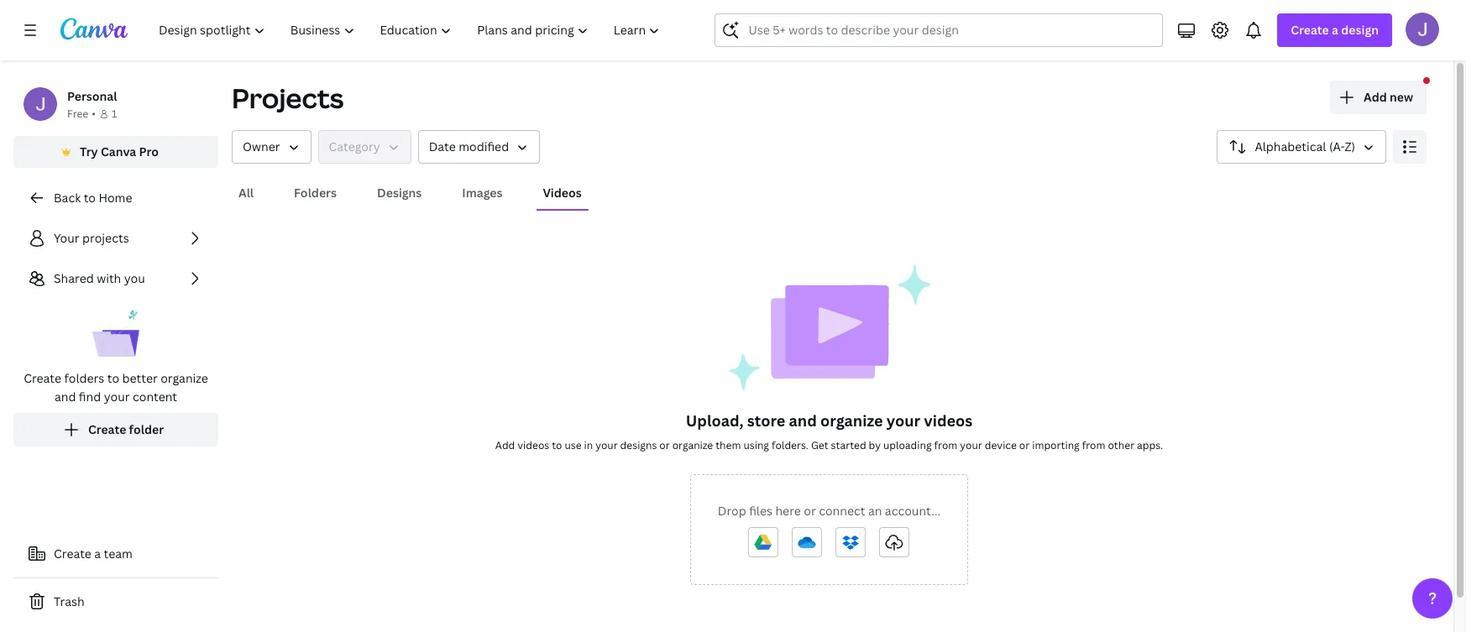 Task type: locate. For each thing, give the bounding box(es) containing it.
trash
[[54, 594, 85, 610]]

a inside dropdown button
[[1332, 22, 1339, 38]]

a left team
[[94, 546, 101, 562]]

and up folders.
[[789, 411, 817, 431]]

account...
[[885, 503, 941, 519]]

videos
[[924, 411, 973, 431], [518, 439, 550, 453]]

add
[[1364, 89, 1388, 105], [496, 439, 515, 453]]

projects
[[82, 230, 129, 246]]

0 horizontal spatial from
[[935, 439, 958, 453]]

create
[[1292, 22, 1330, 38], [24, 370, 61, 386], [88, 422, 126, 438], [54, 546, 91, 562]]

•
[[92, 107, 96, 121]]

create a design button
[[1278, 13, 1393, 47]]

your projects
[[54, 230, 129, 246]]

1 vertical spatial videos
[[518, 439, 550, 453]]

or right device
[[1020, 439, 1030, 453]]

using
[[744, 439, 770, 453]]

0 vertical spatial organize
[[161, 370, 208, 386]]

files
[[749, 503, 773, 519]]

images
[[462, 185, 503, 201]]

your left device
[[960, 439, 983, 453]]

folders
[[294, 185, 337, 201]]

create inside dropdown button
[[1292, 22, 1330, 38]]

folders button
[[287, 177, 344, 209]]

(a-
[[1330, 139, 1345, 155]]

create left folders
[[24, 370, 61, 386]]

0 vertical spatial to
[[84, 190, 96, 206]]

create a team
[[54, 546, 133, 562]]

a inside button
[[94, 546, 101, 562]]

2 vertical spatial organize
[[673, 439, 713, 453]]

to right back
[[84, 190, 96, 206]]

try
[[80, 144, 98, 160]]

here
[[776, 503, 801, 519]]

home
[[99, 190, 132, 206]]

0 vertical spatial add
[[1364, 89, 1388, 105]]

organize down upload,
[[673, 439, 713, 453]]

1 vertical spatial and
[[789, 411, 817, 431]]

create inside create folders to better organize and find your content
[[24, 370, 61, 386]]

videos up uploading
[[924, 411, 973, 431]]

0 vertical spatial a
[[1332, 22, 1339, 38]]

0 vertical spatial and
[[55, 389, 76, 405]]

1 horizontal spatial a
[[1332, 22, 1339, 38]]

trash link
[[13, 586, 218, 619]]

videos left use
[[518, 439, 550, 453]]

from
[[935, 439, 958, 453], [1083, 439, 1106, 453]]

videos
[[543, 185, 582, 201]]

your right in
[[596, 439, 618, 453]]

organize up content
[[161, 370, 208, 386]]

designs button
[[371, 177, 429, 209]]

0 horizontal spatial add
[[496, 439, 515, 453]]

2 vertical spatial to
[[552, 439, 562, 453]]

2 horizontal spatial organize
[[821, 411, 883, 431]]

to
[[84, 190, 96, 206], [107, 370, 119, 386], [552, 439, 562, 453]]

add left use
[[496, 439, 515, 453]]

store
[[748, 411, 786, 431]]

z)
[[1345, 139, 1356, 155]]

add new button
[[1331, 81, 1427, 114]]

and
[[55, 389, 76, 405], [789, 411, 817, 431]]

0 horizontal spatial videos
[[518, 439, 550, 453]]

importing
[[1033, 439, 1080, 453]]

1 horizontal spatial to
[[107, 370, 119, 386]]

1 vertical spatial add
[[496, 439, 515, 453]]

and left the find
[[55, 389, 76, 405]]

0 horizontal spatial and
[[55, 389, 76, 405]]

add left the new
[[1364, 89, 1388, 105]]

None search field
[[715, 13, 1164, 47]]

1 vertical spatial a
[[94, 546, 101, 562]]

folders.
[[772, 439, 809, 453]]

1 horizontal spatial and
[[789, 411, 817, 431]]

a left design
[[1332, 22, 1339, 38]]

organize
[[161, 370, 208, 386], [821, 411, 883, 431], [673, 439, 713, 453]]

uploading
[[884, 439, 932, 453]]

add inside 'dropdown button'
[[1364, 89, 1388, 105]]

1 vertical spatial organize
[[821, 411, 883, 431]]

you
[[124, 271, 145, 286]]

2 horizontal spatial or
[[1020, 439, 1030, 453]]

jacob simon image
[[1406, 13, 1440, 46]]

1 horizontal spatial videos
[[924, 411, 973, 431]]

folders
[[64, 370, 104, 386]]

organize up started
[[821, 411, 883, 431]]

projects
[[232, 80, 344, 116]]

to left use
[[552, 439, 562, 453]]

free •
[[67, 107, 96, 121]]

to left better
[[107, 370, 119, 386]]

0 horizontal spatial organize
[[161, 370, 208, 386]]

create left team
[[54, 546, 91, 562]]

list
[[13, 222, 218, 447]]

0 horizontal spatial a
[[94, 546, 101, 562]]

create down the find
[[88, 422, 126, 438]]

2 horizontal spatial to
[[552, 439, 562, 453]]

or right designs
[[660, 439, 670, 453]]

from right uploading
[[935, 439, 958, 453]]

create for create a team
[[54, 546, 91, 562]]

or
[[660, 439, 670, 453], [1020, 439, 1030, 453], [804, 503, 816, 519]]

create folder button
[[13, 413, 218, 447]]

device
[[985, 439, 1017, 453]]

1 horizontal spatial from
[[1083, 439, 1106, 453]]

1 horizontal spatial organize
[[673, 439, 713, 453]]

from left other
[[1083, 439, 1106, 453]]

1 horizontal spatial add
[[1364, 89, 1388, 105]]

create left design
[[1292, 22, 1330, 38]]

organize inside create folders to better organize and find your content
[[161, 370, 208, 386]]

your right the find
[[104, 389, 130, 405]]

your
[[104, 389, 130, 405], [887, 411, 921, 431], [596, 439, 618, 453], [960, 439, 983, 453]]

videos button
[[536, 177, 589, 209]]

0 horizontal spatial to
[[84, 190, 96, 206]]

alphabetical (a-z)
[[1255, 139, 1356, 155]]

folder
[[129, 422, 164, 438]]

try canva pro
[[80, 144, 159, 160]]

Date modified button
[[418, 130, 540, 164]]

1 vertical spatial to
[[107, 370, 119, 386]]

create folder
[[88, 422, 164, 438]]

pro
[[139, 144, 159, 160]]

free
[[67, 107, 88, 121]]

or right here
[[804, 503, 816, 519]]

other
[[1108, 439, 1135, 453]]

a
[[1332, 22, 1339, 38], [94, 546, 101, 562]]

designs
[[620, 439, 657, 453]]

0 vertical spatial videos
[[924, 411, 973, 431]]

category
[[329, 139, 380, 155]]

1
[[112, 107, 117, 121]]



Task type: vqa. For each thing, say whether or not it's contained in the screenshot.
also
no



Task type: describe. For each thing, give the bounding box(es) containing it.
images button
[[456, 177, 510, 209]]

create a design
[[1292, 22, 1379, 38]]

to inside back to home link
[[84, 190, 96, 206]]

all
[[239, 185, 254, 201]]

to inside create folders to better organize and find your content
[[107, 370, 119, 386]]

your inside create folders to better organize and find your content
[[104, 389, 130, 405]]

Sort by button
[[1218, 130, 1387, 164]]

create for create folders to better organize and find your content
[[24, 370, 61, 386]]

connect
[[819, 503, 866, 519]]

upload, store and organize your videos add videos to use in your designs or organize them using folders. get started by uploading from your device or importing from other apps.
[[496, 411, 1164, 453]]

with
[[97, 271, 121, 286]]

to inside upload, store and organize your videos add videos to use in your designs or organize them using folders. get started by uploading from your device or importing from other apps.
[[552, 439, 562, 453]]

team
[[104, 546, 133, 562]]

personal
[[67, 88, 117, 104]]

Search search field
[[749, 14, 1130, 46]]

content
[[133, 389, 177, 405]]

add inside upload, store and organize your videos add videos to use in your designs or organize them using folders. get started by uploading from your device or importing from other apps.
[[496, 439, 515, 453]]

add new
[[1364, 89, 1414, 105]]

create for create folder
[[88, 422, 126, 438]]

drop
[[718, 503, 747, 519]]

upload,
[[686, 411, 744, 431]]

shared with you link
[[13, 262, 218, 296]]

in
[[584, 439, 593, 453]]

owner
[[243, 139, 280, 155]]

Owner button
[[232, 130, 311, 164]]

Category button
[[318, 130, 411, 164]]

2 from from the left
[[1083, 439, 1106, 453]]

started
[[831, 439, 867, 453]]

get
[[811, 439, 829, 453]]

them
[[716, 439, 741, 453]]

new
[[1390, 89, 1414, 105]]

by
[[869, 439, 881, 453]]

an
[[869, 503, 882, 519]]

drop files here or connect an account...
[[718, 503, 941, 519]]

your projects link
[[13, 222, 218, 255]]

date modified
[[429, 139, 509, 155]]

design
[[1342, 22, 1379, 38]]

all button
[[232, 177, 260, 209]]

and inside upload, store and organize your videos add videos to use in your designs or organize them using folders. get started by uploading from your device or importing from other apps.
[[789, 411, 817, 431]]

create folders to better organize and find your content
[[24, 370, 208, 405]]

canva
[[101, 144, 136, 160]]

back to home link
[[13, 181, 218, 215]]

back to home
[[54, 190, 132, 206]]

find
[[79, 389, 101, 405]]

alphabetical
[[1255, 139, 1327, 155]]

shared with you
[[54, 271, 145, 286]]

0 horizontal spatial or
[[660, 439, 670, 453]]

use
[[565, 439, 582, 453]]

try canva pro button
[[13, 136, 218, 168]]

designs
[[377, 185, 422, 201]]

your
[[54, 230, 80, 246]]

and inside create folders to better organize and find your content
[[55, 389, 76, 405]]

1 horizontal spatial or
[[804, 503, 816, 519]]

date
[[429, 139, 456, 155]]

your up uploading
[[887, 411, 921, 431]]

list containing your projects
[[13, 222, 218, 447]]

shared
[[54, 271, 94, 286]]

modified
[[459, 139, 509, 155]]

create a team button
[[13, 538, 218, 571]]

a for team
[[94, 546, 101, 562]]

apps.
[[1138, 439, 1164, 453]]

1 from from the left
[[935, 439, 958, 453]]

a for design
[[1332, 22, 1339, 38]]

better
[[122, 370, 158, 386]]

back
[[54, 190, 81, 206]]

create for create a design
[[1292, 22, 1330, 38]]

top level navigation element
[[148, 13, 675, 47]]



